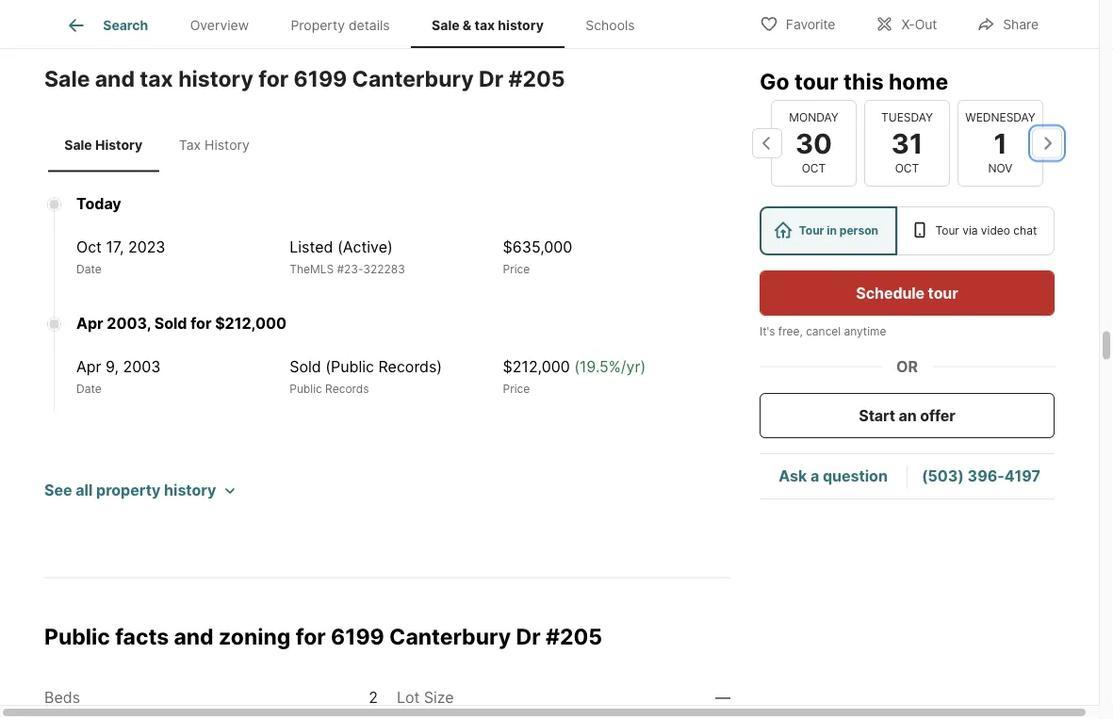 Task type: vqa. For each thing, say whether or not it's contained in the screenshot.
The Nov associated with 1
no



Task type: locate. For each thing, give the bounding box(es) containing it.
sale down search link
[[44, 66, 90, 92]]

1 apr from the top
[[76, 315, 103, 333]]

0 horizontal spatial tax
[[140, 66, 173, 92]]

overview
[[190, 17, 249, 33]]

tax history
[[179, 137, 250, 153]]

out
[[915, 17, 938, 33]]

0 horizontal spatial $212,000
[[215, 315, 287, 333]]

schools
[[586, 17, 635, 33]]

oct inside tuesday 31 oct
[[896, 162, 920, 175]]

share
[[1004, 17, 1039, 33]]

oct down 30
[[802, 162, 826, 175]]

ask a question link
[[779, 467, 888, 486]]

1 vertical spatial for
[[191, 315, 212, 333]]

an
[[899, 406, 917, 425]]

1 horizontal spatial sold
[[290, 358, 321, 377]]

tour up monday
[[795, 68, 839, 94]]

$212,000
[[215, 315, 287, 333], [503, 358, 570, 377]]

and down search link
[[95, 66, 135, 92]]

1 horizontal spatial oct
[[802, 162, 826, 175]]

all
[[76, 482, 93, 500]]

sale inside tab
[[64, 137, 92, 153]]

0 horizontal spatial tour
[[795, 68, 839, 94]]

oct for 31
[[896, 162, 920, 175]]

sale for sale & tax history
[[432, 17, 460, 33]]

2 tab list from the top
[[44, 118, 273, 173]]

for right 'zoning'
[[296, 624, 326, 651]]

for down 'overview' tab on the left of the page
[[259, 66, 289, 92]]

1 horizontal spatial tax
[[475, 17, 495, 33]]

0 horizontal spatial and
[[95, 66, 135, 92]]

tax
[[475, 17, 495, 33], [140, 66, 173, 92]]

sale left &
[[432, 17, 460, 33]]

1 vertical spatial tax
[[140, 66, 173, 92]]

$635,000 price
[[503, 239, 573, 277]]

1 vertical spatial public
[[44, 624, 110, 651]]

start
[[859, 406, 896, 425]]

0 vertical spatial sold
[[154, 315, 187, 333]]

dr
[[479, 66, 504, 92], [516, 624, 541, 651]]

1 horizontal spatial tour
[[936, 224, 960, 238]]

apr inside apr 9, 2003 date
[[76, 358, 101, 377]]

1 vertical spatial history
[[178, 66, 254, 92]]

for right 2003,
[[191, 315, 212, 333]]

1 price from the top
[[503, 263, 530, 277]]

0 horizontal spatial sold
[[154, 315, 187, 333]]

history right property at the bottom left of the page
[[164, 482, 216, 500]]

and
[[95, 66, 135, 92], [174, 624, 214, 651]]

tour
[[799, 224, 825, 238], [936, 224, 960, 238]]

canterbury for public facts and zoning for 6199 canterbury dr #205
[[390, 624, 511, 651]]

0 vertical spatial tax
[[475, 17, 495, 33]]

tax for and
[[140, 66, 173, 92]]

2 price from the top
[[503, 383, 530, 397]]

&
[[463, 17, 472, 33]]

public left records
[[290, 383, 322, 397]]

tour left in
[[799, 224, 825, 238]]

chat
[[1014, 224, 1038, 238]]

lot
[[397, 689, 420, 708]]

2 horizontal spatial for
[[296, 624, 326, 651]]

history inside tab
[[498, 17, 544, 33]]

go
[[760, 68, 790, 94]]

date for apr
[[76, 383, 102, 397]]

details
[[349, 17, 390, 33]]

0 vertical spatial sale
[[432, 17, 460, 33]]

0 horizontal spatial tour
[[799, 224, 825, 238]]

2 horizontal spatial oct
[[896, 162, 920, 175]]

1 horizontal spatial public
[[290, 383, 322, 397]]

6199 down property
[[294, 66, 347, 92]]

0 vertical spatial price
[[503, 263, 530, 277]]

1 vertical spatial #205
[[546, 624, 603, 651]]

history for sale history
[[95, 137, 143, 153]]

tax right &
[[475, 17, 495, 33]]

it's
[[760, 325, 776, 339]]

$635,000
[[503, 239, 573, 257]]

tab list containing search
[[44, 0, 671, 48]]

1 vertical spatial $212,000
[[503, 358, 570, 377]]

2 apr from the top
[[76, 358, 101, 377]]

apr
[[76, 315, 103, 333], [76, 358, 101, 377]]

tour in person option
[[760, 207, 898, 256]]

property
[[96, 482, 161, 500]]

canterbury down details
[[352, 66, 474, 92]]

x-
[[902, 17, 915, 33]]

0 vertical spatial 6199
[[294, 66, 347, 92]]

sold right 2003,
[[154, 315, 187, 333]]

1 vertical spatial dr
[[516, 624, 541, 651]]

sold left (public
[[290, 358, 321, 377]]

1 horizontal spatial $212,000
[[503, 358, 570, 377]]

sale history tab
[[48, 122, 159, 169]]

sale up today
[[64, 137, 92, 153]]

sale
[[432, 17, 460, 33], [44, 66, 90, 92], [64, 137, 92, 153]]

tour for go
[[795, 68, 839, 94]]

tour via video chat
[[936, 224, 1038, 238]]

1 vertical spatial canterbury
[[390, 624, 511, 651]]

1 date from the top
[[76, 263, 102, 277]]

start an offer
[[859, 406, 956, 425]]

$212,000 (19.5%/yr) price
[[503, 358, 646, 397]]

1
[[994, 127, 1008, 160]]

tab list
[[44, 0, 671, 48], [44, 118, 273, 173]]

records)
[[379, 358, 442, 377]]

2023
[[128, 239, 166, 257]]

property details
[[291, 17, 390, 33]]

public up 'beds'
[[44, 624, 110, 651]]

canterbury up size
[[390, 624, 511, 651]]

322283
[[363, 263, 405, 277]]

2 vertical spatial sale
[[64, 137, 92, 153]]

for
[[259, 66, 289, 92], [191, 315, 212, 333], [296, 624, 326, 651]]

tour for tour via video chat
[[936, 224, 960, 238]]

1 horizontal spatial dr
[[516, 624, 541, 651]]

2 date from the top
[[76, 383, 102, 397]]

2 vertical spatial for
[[296, 624, 326, 651]]

2 vertical spatial history
[[164, 482, 216, 500]]

0 horizontal spatial public
[[44, 624, 110, 651]]

sale for sale history
[[64, 137, 92, 153]]

0 vertical spatial for
[[259, 66, 289, 92]]

0 vertical spatial public
[[290, 383, 322, 397]]

2 tour from the left
[[936, 224, 960, 238]]

apr left 2003,
[[76, 315, 103, 333]]

tour for schedule
[[929, 284, 959, 302]]

x-out
[[902, 17, 938, 33]]

history inside dropdown button
[[164, 482, 216, 500]]

1 vertical spatial tab list
[[44, 118, 273, 173]]

sale inside tab
[[432, 17, 460, 33]]

0 vertical spatial history
[[498, 17, 544, 33]]

1 tour from the left
[[799, 224, 825, 238]]

1 horizontal spatial for
[[259, 66, 289, 92]]

for for history
[[259, 66, 289, 92]]

1 horizontal spatial history
[[205, 137, 250, 153]]

sold (public records) public records
[[290, 358, 442, 397]]

0 vertical spatial #205
[[509, 66, 565, 92]]

oct
[[802, 162, 826, 175], [896, 162, 920, 175], [76, 239, 102, 257]]

1 vertical spatial date
[[76, 383, 102, 397]]

date inside oct 17, 2023 date
[[76, 263, 102, 277]]

31
[[892, 127, 923, 160]]

2 history from the left
[[205, 137, 250, 153]]

history right &
[[498, 17, 544, 33]]

go tour this home
[[760, 68, 949, 94]]

sale & tax history
[[432, 17, 544, 33]]

history down 'overview' tab on the left of the page
[[178, 66, 254, 92]]

0 vertical spatial date
[[76, 263, 102, 277]]

property details tab
[[270, 3, 411, 48]]

history for all
[[164, 482, 216, 500]]

sale history
[[64, 137, 143, 153]]

tour left via
[[936, 224, 960, 238]]

0 vertical spatial $212,000
[[215, 315, 287, 333]]

price
[[503, 263, 530, 277], [503, 383, 530, 397]]

1 horizontal spatial and
[[174, 624, 214, 651]]

0 vertical spatial dr
[[479, 66, 504, 92]]

0 vertical spatial tour
[[795, 68, 839, 94]]

apr left 9, on the left
[[76, 358, 101, 377]]

oct left 17,
[[76, 239, 102, 257]]

tax down search
[[140, 66, 173, 92]]

0 horizontal spatial dr
[[479, 66, 504, 92]]

#205
[[509, 66, 565, 92], [546, 624, 603, 651]]

this
[[844, 68, 884, 94]]

records
[[325, 383, 369, 397]]

history
[[95, 137, 143, 153], [205, 137, 250, 153]]

oct down 31
[[896, 162, 920, 175]]

1 history from the left
[[95, 137, 143, 153]]

1 vertical spatial tour
[[929, 284, 959, 302]]

1 vertical spatial and
[[174, 624, 214, 651]]

1 tab list from the top
[[44, 0, 671, 48]]

1 horizontal spatial tour
[[929, 284, 959, 302]]

via
[[963, 224, 978, 238]]

tab list containing sale history
[[44, 118, 273, 173]]

0 vertical spatial tab list
[[44, 0, 671, 48]]

canterbury
[[352, 66, 474, 92], [390, 624, 511, 651]]

and right facts
[[174, 624, 214, 651]]

4197
[[1005, 467, 1041, 486]]

2003
[[123, 358, 161, 377]]

history up today
[[95, 137, 143, 153]]

1 vertical spatial 6199
[[331, 624, 385, 651]]

next image
[[1033, 128, 1063, 158]]

0 vertical spatial canterbury
[[352, 66, 474, 92]]

history right tax
[[205, 137, 250, 153]]

history for and
[[178, 66, 254, 92]]

396-
[[968, 467, 1005, 486]]

6199 up 2
[[331, 624, 385, 651]]

tax inside tab
[[475, 17, 495, 33]]

monday
[[790, 111, 839, 124]]

tour in person
[[799, 224, 879, 238]]

0 horizontal spatial oct
[[76, 239, 102, 257]]

sold
[[154, 315, 187, 333], [290, 358, 321, 377]]

list box
[[760, 207, 1055, 256]]

1 vertical spatial apr
[[76, 358, 101, 377]]

1 vertical spatial sale
[[44, 66, 90, 92]]

date inside apr 9, 2003 date
[[76, 383, 102, 397]]

tour right schedule
[[929, 284, 959, 302]]

wednesday
[[966, 111, 1036, 124]]

tour inside button
[[929, 284, 959, 302]]

offer
[[921, 406, 956, 425]]

oct inside monday 30 oct
[[802, 162, 826, 175]]

tab list for x-out button
[[44, 0, 671, 48]]

None button
[[771, 100, 857, 187], [865, 100, 951, 187], [958, 100, 1044, 187], [771, 100, 857, 187], [865, 100, 951, 187], [958, 100, 1044, 187]]

1 vertical spatial price
[[503, 383, 530, 397]]

0 horizontal spatial for
[[191, 315, 212, 333]]

0 horizontal spatial history
[[95, 137, 143, 153]]

1 vertical spatial sold
[[290, 358, 321, 377]]

schedule tour
[[857, 284, 959, 302]]

person
[[840, 224, 879, 238]]

17,
[[106, 239, 124, 257]]

0 vertical spatial apr
[[76, 315, 103, 333]]



Task type: describe. For each thing, give the bounding box(es) containing it.
sale & tax history tab
[[411, 3, 565, 48]]

public inside sold (public records) public records
[[290, 383, 322, 397]]

tuesday 31 oct
[[882, 111, 934, 175]]

search link
[[65, 14, 148, 37]]

sale for sale and tax history for 6199 canterbury dr #205
[[44, 66, 90, 92]]

a
[[811, 467, 820, 486]]

monday 30 oct
[[790, 111, 839, 175]]

$212,000 inside the $212,000 (19.5%/yr) price
[[503, 358, 570, 377]]

9,
[[106, 358, 119, 377]]

x-out button
[[859, 4, 954, 43]]

#23-
[[337, 263, 363, 277]]

tuesday
[[882, 111, 934, 124]]

—
[[716, 689, 731, 708]]

history for &
[[498, 17, 544, 33]]

6199 for history
[[294, 66, 347, 92]]

tax for &
[[475, 17, 495, 33]]

lot size
[[397, 689, 454, 708]]

#205 for sale and tax history for 6199 canterbury dr #205
[[509, 66, 565, 92]]

tax
[[179, 137, 201, 153]]

dr for public facts and zoning for 6199 canterbury dr #205
[[516, 624, 541, 651]]

question
[[823, 467, 888, 486]]

tax history tab
[[159, 122, 270, 169]]

facts
[[115, 624, 169, 651]]

dr for sale and tax history for 6199 canterbury dr #205
[[479, 66, 504, 92]]

tab list for see all property history dropdown button
[[44, 118, 273, 173]]

(19.5%/yr)
[[574, 358, 646, 377]]

size
[[424, 689, 454, 708]]

tour via video chat option
[[898, 207, 1055, 256]]

(503) 396-4197 link
[[922, 467, 1041, 486]]

0 vertical spatial and
[[95, 66, 135, 92]]

6199 for zoning
[[331, 624, 385, 651]]

2003,
[[107, 315, 151, 333]]

start an offer button
[[760, 393, 1055, 439]]

apr 2003, sold for $212,000
[[76, 315, 287, 333]]

list box containing tour in person
[[760, 207, 1055, 256]]

(active)
[[338, 239, 393, 257]]

(public
[[326, 358, 374, 377]]

property
[[291, 17, 345, 33]]

or
[[897, 357, 919, 376]]

cancel
[[806, 325, 841, 339]]

apr for apr 9, 2003 date
[[76, 358, 101, 377]]

sale and tax history for 6199 canterbury dr #205
[[44, 66, 565, 92]]

oct inside oct 17, 2023 date
[[76, 239, 102, 257]]

favorite
[[786, 17, 836, 33]]

price inside the $212,000 (19.5%/yr) price
[[503, 383, 530, 397]]

canterbury for sale and tax history for 6199 canterbury dr #205
[[352, 66, 474, 92]]

oct for 30
[[802, 162, 826, 175]]

home
[[889, 68, 949, 94]]

zoning
[[219, 624, 291, 651]]

today
[[76, 195, 121, 214]]

ask a question
[[779, 467, 888, 486]]

themls
[[290, 263, 334, 277]]

video
[[982, 224, 1011, 238]]

#205 for public facts and zoning for 6199 canterbury dr #205
[[546, 624, 603, 651]]

see
[[44, 482, 72, 500]]

(503)
[[922, 467, 965, 486]]

sold inside sold (public records) public records
[[290, 358, 321, 377]]

ask
[[779, 467, 807, 486]]

search
[[103, 17, 148, 33]]

wednesday 1 nov
[[966, 111, 1036, 175]]

schools tab
[[565, 3, 656, 48]]

(503) 396-4197
[[922, 467, 1041, 486]]

30
[[796, 127, 833, 160]]

favorite button
[[744, 4, 852, 43]]

schedule
[[857, 284, 925, 302]]

apr 9, 2003 date
[[76, 358, 161, 397]]

see all property history button
[[44, 480, 235, 503]]

tour for tour in person
[[799, 224, 825, 238]]

2
[[369, 689, 378, 708]]

see all property history
[[44, 482, 216, 500]]

listed (active) themls #23-322283
[[290, 239, 405, 277]]

schedule tour button
[[760, 271, 1055, 316]]

price inside the $635,000 price
[[503, 263, 530, 277]]

nov
[[989, 162, 1013, 175]]

previous image
[[753, 128, 783, 158]]

date for oct
[[76, 263, 102, 277]]

anytime
[[845, 325, 887, 339]]

history for tax history
[[205, 137, 250, 153]]

public facts and zoning for 6199 canterbury dr #205
[[44, 624, 603, 651]]

listed
[[290, 239, 333, 257]]

apr for apr 2003, sold for $212,000
[[76, 315, 103, 333]]

overview tab
[[169, 3, 270, 48]]

beds
[[44, 689, 80, 708]]

for for zoning
[[296, 624, 326, 651]]

free,
[[779, 325, 803, 339]]

it's free, cancel anytime
[[760, 325, 887, 339]]

in
[[827, 224, 837, 238]]

share button
[[961, 4, 1055, 43]]



